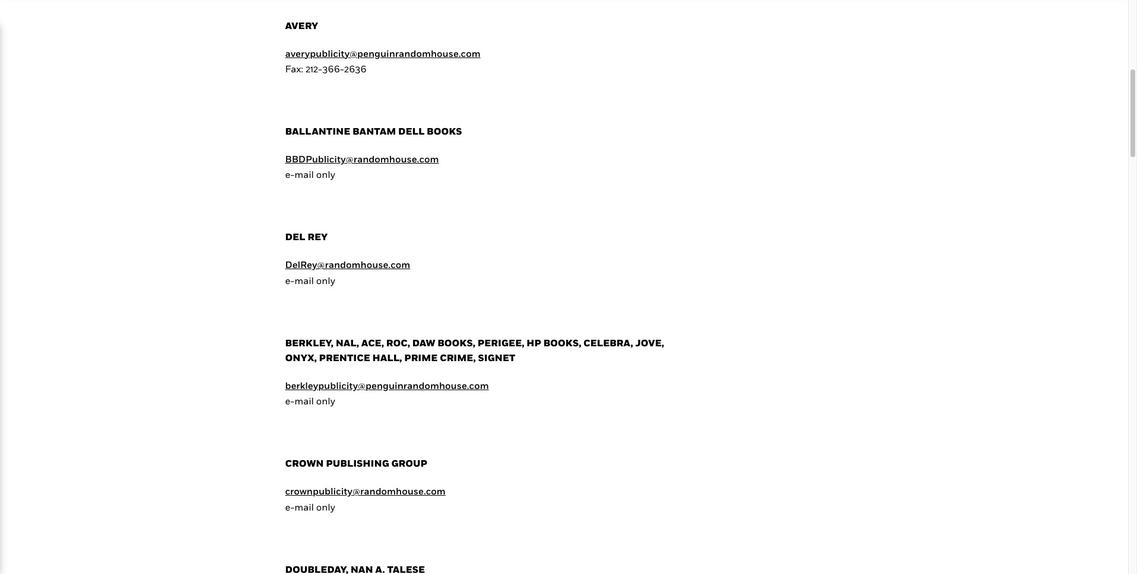 Task type: locate. For each thing, give the bounding box(es) containing it.
e- inside delrey@randomhouse.com e-mail only
[[285, 275, 295, 287]]

books
[[427, 125, 462, 137]]

mail down onyx,
[[295, 396, 314, 408]]

3 mail from the top
[[295, 396, 314, 408]]

only for bbdpublicity@randomhouse.com e-mail only
[[316, 169, 335, 181]]

crown
[[285, 458, 324, 470]]

e- down crown
[[285, 502, 295, 513]]

only down delrey@randomhouse.com
[[316, 275, 335, 287]]

berkleypublicity@penguinrandomhouse.com
[[285, 380, 489, 392]]

mail
[[295, 169, 314, 181], [295, 275, 314, 287], [295, 396, 314, 408], [295, 502, 314, 513]]

e- inside berkleypublicity@penguinrandomhouse.com e-mail only
[[285, 396, 295, 408]]

e-
[[285, 169, 295, 181], [285, 275, 295, 287], [285, 396, 295, 408], [285, 502, 295, 513]]

only inside berkleypublicity@penguinrandomhouse.com e-mail only
[[316, 396, 335, 408]]

only inside crownpublicity@randomhouse.com e-mail only
[[316, 502, 335, 513]]

mail inside berkleypublicity@penguinrandomhouse.com e-mail only
[[295, 396, 314, 408]]

only down crownpublicity@randomhouse.com link
[[316, 502, 335, 513]]

mail for crownpublicity@randomhouse.com e-mail only
[[295, 502, 314, 513]]

e- inside bbdpublicity@randomhouse.com e-mail only
[[285, 169, 295, 181]]

2 only from the top
[[316, 275, 335, 287]]

2 e- from the top
[[285, 275, 295, 287]]

mail for delrey@randomhouse.com e-mail only
[[295, 275, 314, 287]]

4 mail from the top
[[295, 502, 314, 513]]

averypublicity@penguinrandomhouse.com fax: 212-366-2636
[[285, 47, 481, 75]]

4 e- from the top
[[285, 502, 295, 513]]

ballantine
[[285, 125, 351, 137]]

del
[[285, 231, 306, 243]]

averypublicity@penguinrandomhouse.com
[[285, 47, 481, 59]]

3 only from the top
[[316, 396, 335, 408]]

mail inside crownpublicity@randomhouse.com e-mail only
[[295, 502, 314, 513]]

bbdpublicity@randomhouse.com e-mail only
[[285, 153, 439, 181]]

mail down the ballantine
[[295, 169, 314, 181]]

2 mail from the top
[[295, 275, 314, 287]]

1 e- from the top
[[285, 169, 295, 181]]

books,
[[438, 337, 476, 349], [544, 337, 582, 349]]

e- inside crownpublicity@randomhouse.com e-mail only
[[285, 502, 295, 513]]

4 only from the top
[[316, 502, 335, 513]]

only down bbdpublicity@randomhouse.com
[[316, 169, 335, 181]]

only for crownpublicity@randomhouse.com e-mail only
[[316, 502, 335, 513]]

366-
[[322, 63, 344, 75]]

ace,
[[362, 337, 384, 349]]

1 horizontal spatial books,
[[544, 337, 582, 349]]

e- for bbdpublicity@randomhouse.com e-mail only
[[285, 169, 295, 181]]

mail for bbdpublicity@randomhouse.com e-mail only
[[295, 169, 314, 181]]

books, up crime,
[[438, 337, 476, 349]]

only inside delrey@randomhouse.com e-mail only
[[316, 275, 335, 287]]

group
[[392, 458, 428, 470]]

onyx,
[[285, 352, 317, 364]]

avery
[[285, 20, 319, 31]]

0 horizontal spatial books,
[[438, 337, 476, 349]]

signet
[[478, 352, 516, 364]]

mail down crown
[[295, 502, 314, 513]]

1 mail from the top
[[295, 169, 314, 181]]

delrey@randomhouse.com e-mail only
[[285, 259, 411, 287]]

mail inside delrey@randomhouse.com e-mail only
[[295, 275, 314, 287]]

averypublicity@penguinrandomhouse.com link
[[285, 47, 481, 59]]

only inside bbdpublicity@randomhouse.com e-mail only
[[316, 169, 335, 181]]

e- down del
[[285, 275, 295, 287]]

1 only from the top
[[316, 169, 335, 181]]

mail inside bbdpublicity@randomhouse.com e-mail only
[[295, 169, 314, 181]]

crime,
[[440, 352, 476, 364]]

crown publishing group
[[285, 458, 428, 470]]

e- down the ballantine
[[285, 169, 295, 181]]

only down prentice
[[316, 396, 335, 408]]

prime
[[405, 352, 438, 364]]

only
[[316, 169, 335, 181], [316, 275, 335, 287], [316, 396, 335, 408], [316, 502, 335, 513]]

e- down onyx,
[[285, 396, 295, 408]]

books, right hp
[[544, 337, 582, 349]]

3 e- from the top
[[285, 396, 295, 408]]

mail down del rey
[[295, 275, 314, 287]]

e- for berkleypublicity@penguinrandomhouse.com e-mail only
[[285, 396, 295, 408]]

nal,
[[336, 337, 359, 349]]

only for delrey@randomhouse.com e-mail only
[[316, 275, 335, 287]]

prentice
[[319, 352, 370, 364]]

2636
[[344, 63, 367, 75]]



Task type: describe. For each thing, give the bounding box(es) containing it.
delrey@randomhouse.com
[[285, 259, 411, 271]]

berkleypublicity@penguinrandomhouse.com e-mail only
[[285, 380, 489, 408]]

2 books, from the left
[[544, 337, 582, 349]]

perigee,
[[478, 337, 525, 349]]

e- for delrey@randomhouse.com e-mail only
[[285, 275, 295, 287]]

berkley, nal, ace, roc, daw books, perigee, hp books, celebra, jove, onyx, prentice hall, prime crime, signet
[[285, 337, 665, 364]]

celebra,
[[584, 337, 634, 349]]

berkley,
[[285, 337, 334, 349]]

hall,
[[373, 352, 402, 364]]

ballantine bantam dell books
[[285, 125, 464, 137]]

rey
[[308, 231, 328, 243]]

mail for berkleypublicity@penguinrandomhouse.com e-mail only
[[295, 396, 314, 408]]

daw
[[413, 337, 436, 349]]

del rey
[[285, 231, 328, 243]]

fax:
[[285, 63, 303, 75]]

roc,
[[386, 337, 410, 349]]

crownpublicity@randomhouse.com e-mail only
[[285, 486, 446, 513]]

bantam
[[353, 125, 396, 137]]

dell
[[398, 125, 425, 137]]

1 books, from the left
[[438, 337, 476, 349]]

publishing
[[326, 458, 389, 470]]

e- for crownpublicity@randomhouse.com e-mail only
[[285, 502, 295, 513]]

bbdpublicity@randomhouse.com
[[285, 153, 439, 165]]

hp
[[527, 337, 542, 349]]

berkleypublicity@penguinrandomhouse.com link
[[285, 380, 489, 392]]

only for berkleypublicity@penguinrandomhouse.com e-mail only
[[316, 396, 335, 408]]

212-
[[306, 63, 322, 75]]

crownpublicity@randomhouse.com
[[285, 486, 446, 498]]

jove,
[[636, 337, 665, 349]]

crownpublicity@randomhouse.com link
[[285, 486, 446, 498]]

bbdpublicity@randomhouse.com link
[[285, 153, 439, 165]]

delrey@randomhouse.com link
[[285, 259, 411, 271]]



Task type: vqa. For each thing, say whether or not it's contained in the screenshot.


